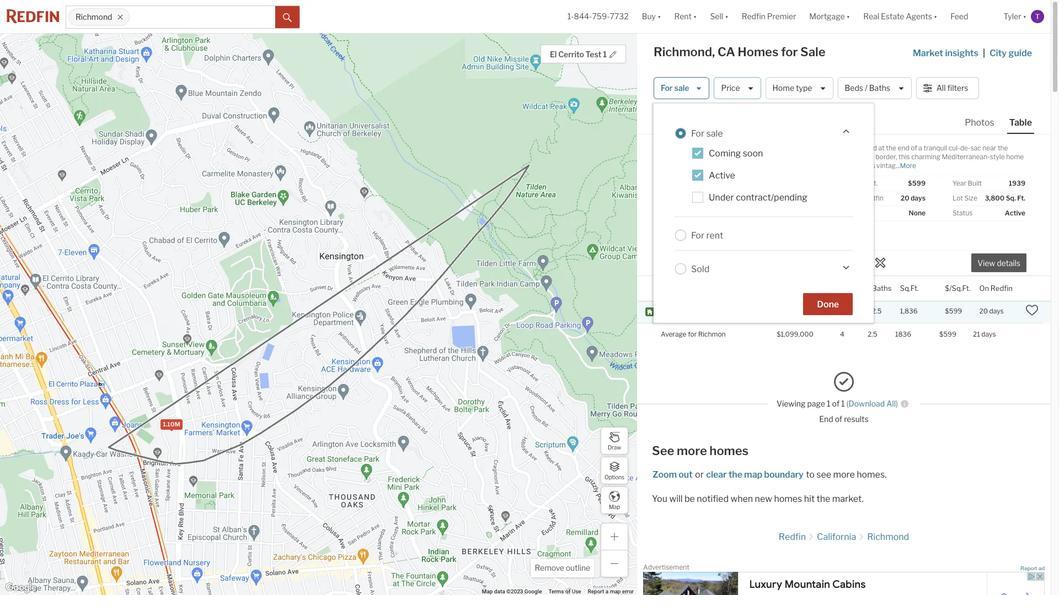 Task type: locate. For each thing, give the bounding box(es) containing it.
1 horizontal spatial for sale
[[691, 128, 723, 139]]

a left error
[[606, 589, 609, 595]]

you
[[652, 494, 668, 505]]

year built
[[953, 179, 982, 188]]

near
[[983, 144, 997, 152]]

▾ for sell ▾
[[725, 12, 729, 21]]

home
[[773, 84, 795, 93]]

▾ right buy
[[658, 12, 661, 21]]

1 vertical spatial on
[[980, 284, 989, 293]]

days right 21
[[982, 330, 996, 339]]

0 vertical spatial ft.
[[870, 179, 878, 188]]

1 vertical spatial map
[[482, 589, 493, 595]]

results
[[844, 415, 869, 424]]

for left sale
[[781, 45, 798, 59]]

1 down for sale button
[[654, 115, 658, 124]]

1 vertical spatial on redfin
[[980, 284, 1013, 293]]

mortgage ▾ button
[[803, 0, 857, 33]]

0 horizontal spatial active
[[709, 170, 735, 181]]

on redfin down 'view details'
[[980, 284, 1013, 293]]

▾ for tyler ▾
[[1023, 12, 1027, 21]]

20 days down on redfin button
[[980, 308, 1004, 316]]

0 horizontal spatial 20
[[901, 194, 910, 202]]

▾ for rent ▾
[[693, 12, 697, 21]]

report a map error
[[588, 589, 634, 595]]

map inside map button
[[609, 504, 620, 511]]

active down sq. in the right top of the page
[[1005, 209, 1026, 217]]

3,800
[[985, 194, 1005, 202]]

homes left hit
[[774, 494, 802, 505]]

google image
[[3, 582, 39, 596]]

active for 3,800 sq. ft.
[[1005, 209, 1026, 217]]

sale up coming
[[706, 128, 723, 139]]

estate
[[881, 12, 905, 21]]

redfin down hit
[[779, 532, 806, 543]]

0 vertical spatial on redfin
[[853, 194, 884, 202]]

beds left /
[[845, 84, 863, 93]]

0 horizontal spatial for
[[688, 331, 697, 339]]

richmond right california
[[867, 532, 909, 543]]

4 down contract/pending
[[776, 244, 782, 254]]

$1,099,000 left done
[[779, 308, 816, 316]]

viewing
[[777, 400, 806, 409]]

0 horizontal spatial 1,836
[[816, 244, 839, 254]]

coming soon
[[709, 148, 763, 159]]

1 vertical spatial a
[[606, 589, 609, 595]]

end
[[898, 144, 910, 152]]

0 horizontal spatial more
[[677, 444, 707, 458]]

0 vertical spatial 20 days
[[901, 194, 926, 202]]

1 vertical spatial for sale
[[691, 128, 723, 139]]

beds inside button
[[845, 84, 863, 93]]

0 vertical spatial sale
[[674, 84, 689, 93]]

on redfin down $/sq. ft. on the top right of page
[[853, 194, 884, 202]]

market insights link
[[913, 36, 979, 60]]

$/sq. ft.
[[853, 179, 878, 188]]

beds for beds
[[844, 284, 861, 293]]

▾ right rent
[[693, 12, 697, 21]]

homes up clear
[[710, 444, 749, 458]]

1 horizontal spatial map
[[609, 504, 620, 511]]

0 horizontal spatial map
[[482, 589, 493, 595]]

0 vertical spatial 4
[[776, 244, 782, 254]]

see
[[817, 470, 831, 480]]

ft. right $/sq.
[[870, 179, 878, 188]]

0 horizontal spatial report
[[588, 589, 604, 595]]

20 up the none at right
[[901, 194, 910, 202]]

0 vertical spatial $1,099,000
[[779, 308, 816, 316]]

map left error
[[610, 589, 621, 595]]

map down options
[[609, 504, 620, 511]]

test
[[586, 50, 602, 59]]

the
[[886, 144, 896, 152], [998, 144, 1008, 152], [729, 470, 743, 480], [817, 494, 831, 505]]

sale down richmond,
[[674, 84, 689, 93]]

4 ▾ from the left
[[847, 12, 850, 21]]

on up hoa
[[853, 194, 862, 202]]

exudes
[[853, 162, 875, 170]]

1 vertical spatial active
[[1005, 209, 1026, 217]]

None search field
[[130, 6, 275, 28]]

1 ▾ from the left
[[658, 12, 661, 21]]

1 horizontal spatial 1,836
[[900, 308, 918, 316]]

0 horizontal spatial a
[[606, 589, 609, 595]]

1 horizontal spatial a
[[919, 144, 922, 152]]

cerrito
[[558, 50, 584, 59]]

0 vertical spatial a
[[919, 144, 922, 152]]

end
[[819, 415, 833, 424]]

active
[[709, 170, 735, 181], [1005, 209, 1026, 217]]

report inside report ad button
[[1021, 566, 1037, 572]]

clear the map boundary button
[[706, 470, 804, 480]]

1 horizontal spatial map
[[744, 470, 763, 480]]

sold
[[691, 264, 710, 274]]

zoom out button
[[652, 470, 693, 480]]

▾ right agents
[[934, 12, 938, 21]]

report ad
[[1021, 566, 1045, 572]]

a inside nestled at the end of a tranquil cul-de-sac near the albany border, this charming mediterranean-style home exudes vintag...
[[919, 144, 922, 152]]

1 vertical spatial ft.
[[1018, 194, 1026, 202]]

redfin down $/sq. ft. on the top right of page
[[863, 194, 884, 202]]

0 vertical spatial more
[[677, 444, 707, 458]]

under
[[709, 193, 734, 203]]

$599 down $/sq.ft. button
[[945, 308, 962, 316]]

remove
[[535, 564, 564, 573]]

1 vertical spatial $599
[[945, 308, 962, 316]]

report ad button
[[1021, 566, 1045, 574]]

$1,099,000
[[779, 308, 816, 316], [777, 330, 814, 339]]

terms
[[549, 589, 564, 595]]

el cerrito test 1 button
[[541, 45, 626, 63]]

baths right /
[[869, 84, 890, 93]]

▾ right sell
[[725, 12, 729, 21]]

0 vertical spatial on
[[853, 194, 862, 202]]

1 horizontal spatial report
[[1021, 566, 1037, 572]]

redfin
[[742, 12, 766, 21], [863, 194, 884, 202], [991, 284, 1013, 293], [779, 532, 806, 543]]

0 vertical spatial baths
[[869, 84, 890, 93]]

beds
[[845, 84, 863, 93], [844, 284, 861, 293]]

dialog
[[654, 104, 874, 323]]

7732
[[610, 12, 629, 21]]

1939
[[1009, 179, 1026, 188]]

rent ▾ button
[[668, 0, 704, 33]]

more up out on the right bottom of page
[[677, 444, 707, 458]]

details
[[997, 259, 1021, 268]]

report right the use
[[588, 589, 604, 595]]

1 horizontal spatial on
[[980, 284, 989, 293]]

1-
[[568, 12, 574, 21]]

6 ▾ from the left
[[1023, 12, 1027, 21]]

0 vertical spatial report
[[1021, 566, 1037, 572]]

tyler
[[1004, 12, 1022, 21]]

0 horizontal spatial on
[[853, 194, 862, 202]]

beds / baths
[[845, 84, 890, 93]]

1 vertical spatial 1,836
[[900, 308, 918, 316]]

1 vertical spatial 20
[[980, 308, 988, 316]]

for sale down richmond,
[[661, 84, 689, 93]]

1 horizontal spatial 20 days
[[980, 308, 1004, 316]]

outline
[[566, 564, 590, 573]]

will
[[669, 494, 683, 505]]

0 vertical spatial for
[[781, 45, 798, 59]]

baths down x-out this home image
[[872, 284, 892, 293]]

4 right done
[[844, 308, 848, 316]]

sell
[[710, 12, 723, 21]]

1 horizontal spatial sale
[[706, 128, 723, 139]]

20
[[901, 194, 910, 202], [980, 308, 988, 316]]

market.
[[832, 494, 864, 505]]

under contract/pending
[[709, 193, 808, 203]]

0 vertical spatial 1,836
[[816, 244, 839, 254]]

for sale button
[[654, 77, 710, 99]]

4 down "done" button on the right of page
[[840, 330, 845, 339]]

4
[[776, 244, 782, 254], [844, 308, 848, 316], [840, 330, 845, 339]]

of right end
[[911, 144, 917, 152]]

days up the none at right
[[911, 194, 926, 202]]

for right average
[[688, 331, 697, 339]]

active up under
[[709, 170, 735, 181]]

1 horizontal spatial on redfin
[[980, 284, 1013, 293]]

nestled at the end of a tranquil cul-de-sac near the albany border, this charming mediterranean-style home exudes vintag...
[[853, 144, 1024, 170]]

0 vertical spatial map
[[609, 504, 620, 511]]

1 vertical spatial sale
[[706, 128, 723, 139]]

a up charming
[[919, 144, 922, 152]]

$599 left 21
[[940, 330, 957, 339]]

boundary
[[764, 470, 804, 480]]

0 horizontal spatial ft.
[[870, 179, 878, 188]]

on redfin button
[[980, 276, 1013, 301]]

3 ▾ from the left
[[725, 12, 729, 21]]

▾
[[658, 12, 661, 21], [693, 12, 697, 21], [725, 12, 729, 21], [847, 12, 850, 21], [934, 12, 938, 21], [1023, 12, 1027, 21]]

for sale up coming
[[691, 128, 723, 139]]

all)
[[887, 400, 898, 409]]

favorite this home image
[[1026, 304, 1039, 317]]

0 vertical spatial 20
[[901, 194, 910, 202]]

$599 down more link
[[908, 179, 926, 188]]

1 vertical spatial map
[[610, 589, 621, 595]]

report left ad
[[1021, 566, 1037, 572]]

20 up the 21 days
[[980, 308, 988, 316]]

1836
[[895, 330, 912, 339]]

1 vertical spatial report
[[588, 589, 604, 595]]

coming
[[709, 148, 741, 159]]

of inside nestled at the end of a tranquil cul-de-sac near the albany border, this charming mediterranean-style home exudes vintag...
[[911, 144, 917, 152]]

homes
[[738, 45, 779, 59]]

▾ right "mortgage"
[[847, 12, 850, 21]]

baths inside button
[[869, 84, 890, 93]]

1 vertical spatial 4
[[844, 308, 848, 316]]

photo of 7202 a st, el cerrito, ca 94530 image
[[654, 135, 844, 276]]

ad region
[[643, 573, 1045, 596]]

1 inside el cerrito test 1 button
[[603, 50, 607, 59]]

map left data on the left bottom of page
[[482, 589, 493, 595]]

5 ▾ from the left
[[934, 12, 938, 21]]

0 vertical spatial days
[[911, 194, 926, 202]]

view details button
[[972, 254, 1027, 273]]

for down richmond,
[[661, 84, 673, 93]]

1 horizontal spatial more
[[833, 470, 855, 480]]

▾ right 'tyler'
[[1023, 12, 1027, 21]]

759-
[[592, 12, 610, 21]]

for sale
[[661, 84, 689, 93], [691, 128, 723, 139]]

0 horizontal spatial 20 days
[[901, 194, 926, 202]]

0 horizontal spatial richmond
[[76, 12, 112, 22]]

0 horizontal spatial homes
[[710, 444, 749, 458]]

0 vertical spatial for
[[661, 84, 673, 93]]

0 vertical spatial for sale
[[661, 84, 689, 93]]

submit search image
[[283, 13, 292, 22]]

photos button
[[963, 117, 1007, 133]]

beds left baths button
[[844, 284, 861, 293]]

at
[[879, 144, 885, 152]]

1 horizontal spatial active
[[1005, 209, 1026, 217]]

1 horizontal spatial richmond
[[867, 532, 909, 543]]

3,800 sq. ft.
[[985, 194, 1026, 202]]

on redfin
[[853, 194, 884, 202], [980, 284, 1013, 293]]

heading
[[659, 244, 749, 273]]

richmond:
[[698, 331, 731, 339]]

0 horizontal spatial for sale
[[661, 84, 689, 93]]

redfin down 'view details'
[[991, 284, 1013, 293]]

1 right "test"
[[603, 50, 607, 59]]

ft. right sq. in the right top of the page
[[1018, 194, 1026, 202]]

more right see
[[833, 470, 855, 480]]

on down view
[[980, 284, 989, 293]]

$1,099,000 down "done" button on the right of page
[[777, 330, 814, 339]]

map for map
[[609, 504, 620, 511]]

of up end of results
[[832, 400, 840, 409]]

1 vertical spatial for
[[688, 331, 697, 339]]

a
[[919, 144, 922, 152], [606, 589, 609, 595]]

de-
[[960, 144, 971, 152]]

sale
[[674, 84, 689, 93], [706, 128, 723, 139]]

advertisement
[[643, 564, 690, 572]]

1 vertical spatial beds
[[844, 284, 861, 293]]

0 horizontal spatial map
[[610, 589, 621, 595]]

none
[[909, 209, 926, 217]]

albany
[[853, 153, 874, 161]]

for left the rent
[[691, 230, 705, 241]]

1 right page
[[827, 400, 831, 409]]

map up the you will be notified when new homes hit the market.
[[744, 470, 763, 480]]

1 vertical spatial for
[[691, 128, 705, 139]]

remove richmond image
[[117, 14, 124, 20]]

sale inside button
[[674, 84, 689, 93]]

for
[[781, 45, 798, 59], [688, 331, 697, 339]]

2 ▾ from the left
[[693, 12, 697, 21]]

days down on redfin button
[[990, 308, 1004, 316]]

terms of use link
[[549, 589, 581, 595]]

out
[[679, 470, 693, 480]]

0 horizontal spatial sale
[[674, 84, 689, 93]]

notified
[[697, 494, 729, 505]]

more
[[677, 444, 707, 458], [833, 470, 855, 480]]

richmond left the 'remove richmond' icon
[[76, 12, 112, 22]]

0 vertical spatial active
[[709, 170, 735, 181]]

hit
[[804, 494, 815, 505]]

1 horizontal spatial homes
[[774, 494, 802, 505]]

▾ for buy ▾
[[658, 12, 661, 21]]

2 vertical spatial for
[[691, 230, 705, 241]]

user photo image
[[1031, 10, 1044, 23]]

table button
[[1007, 117, 1034, 134]]

buy ▾ button
[[635, 0, 668, 33]]

for down for sale button
[[691, 128, 705, 139]]

1 vertical spatial homes
[[774, 494, 802, 505]]

0 vertical spatial beds
[[845, 84, 863, 93]]

done
[[817, 300, 839, 310]]

20 days up the none at right
[[901, 194, 926, 202]]

redfin link
[[779, 532, 806, 543]]

when
[[731, 494, 753, 505]]



Task type: describe. For each thing, give the bounding box(es) containing it.
new
[[755, 494, 772, 505]]

year
[[953, 179, 967, 188]]

style
[[990, 153, 1005, 161]]

1 vertical spatial days
[[990, 308, 1004, 316]]

terms of use
[[549, 589, 581, 595]]

0 vertical spatial 2.5
[[795, 244, 807, 254]]

the right hit
[[817, 494, 831, 505]]

photos
[[965, 118, 995, 128]]

report for report a map error
[[588, 589, 604, 595]]

view details link
[[972, 253, 1027, 273]]

/
[[865, 84, 868, 93]]

page
[[807, 400, 825, 409]]

average
[[661, 331, 687, 339]]

0 horizontal spatial on redfin
[[853, 194, 884, 202]]

zoom out or clear the map boundary to see more homes.
[[653, 470, 887, 480]]

options button
[[601, 457, 628, 485]]

all
[[937, 84, 946, 93]]

for rent
[[691, 230, 723, 241]]

lot size
[[953, 194, 978, 202]]

california link
[[817, 532, 856, 543]]

rent
[[674, 12, 692, 21]]

map region
[[0, 0, 655, 596]]

richmond,
[[654, 45, 715, 59]]

or
[[695, 470, 704, 480]]

the right at
[[886, 144, 896, 152]]

ca
[[718, 45, 735, 59]]

end of results
[[819, 415, 869, 424]]

buy
[[642, 12, 656, 21]]

table
[[1010, 118, 1032, 128]]

$/sq.ft. button
[[945, 276, 971, 301]]

2 vertical spatial 4
[[840, 330, 845, 339]]

price button
[[714, 77, 761, 99]]

charming
[[912, 153, 941, 161]]

|
[[983, 48, 985, 58]]

1.10m
[[163, 421, 180, 429]]

remove outline button
[[531, 559, 594, 578]]

homes.
[[857, 470, 887, 480]]

home type
[[773, 84, 812, 93]]

richmond, ca homes for sale
[[654, 45, 826, 59]]

viewing page 1 of 1 (download all)
[[777, 400, 898, 409]]

1 vertical spatial richmond
[[867, 532, 909, 543]]

be
[[685, 494, 695, 505]]

0 vertical spatial richmond
[[76, 12, 112, 22]]

home
[[1006, 153, 1024, 161]]

for inside for sale button
[[661, 84, 673, 93]]

soon
[[743, 148, 763, 159]]

of left the use
[[566, 589, 571, 595]]

844-
[[574, 12, 592, 21]]

(download
[[847, 400, 885, 409]]

0 vertical spatial map
[[744, 470, 763, 480]]

sell ▾ button
[[710, 0, 729, 33]]

2 vertical spatial 2.5
[[868, 330, 878, 339]]

0 vertical spatial $599
[[908, 179, 926, 188]]

2 vertical spatial $599
[[940, 330, 957, 339]]

you will be notified when new homes hit the market.
[[652, 494, 864, 505]]

report for report ad
[[1021, 566, 1037, 572]]

1 vertical spatial 20 days
[[980, 308, 1004, 316]]

clear
[[706, 470, 727, 480]]

for sale inside for sale button
[[661, 84, 689, 93]]

more
[[900, 162, 916, 170]]

the up style
[[998, 144, 1008, 152]]

map button
[[601, 487, 628, 515]]

status
[[953, 209, 973, 217]]

▾ for mortgage ▾
[[847, 12, 850, 21]]

x-out this home image
[[874, 256, 887, 270]]

real estate agents ▾ button
[[857, 0, 944, 33]]

el cerrito test 1
[[550, 50, 607, 59]]

real
[[864, 12, 879, 21]]

1 up end of results
[[841, 400, 845, 409]]

on inside button
[[980, 284, 989, 293]]

cul-
[[949, 144, 960, 152]]

richmond link
[[867, 532, 909, 543]]

1 vertical spatial baths
[[872, 284, 892, 293]]

map for map data ©2023 google
[[482, 589, 493, 595]]

1 horizontal spatial ft.
[[1018, 194, 1026, 202]]

rent ▾ button
[[674, 0, 697, 33]]

vintag...
[[877, 162, 900, 170]]

mortgage ▾ button
[[810, 0, 850, 33]]

©2023
[[507, 589, 523, 595]]

21 days
[[973, 330, 996, 339]]

city guide link
[[990, 47, 1034, 60]]

1 horizontal spatial for
[[781, 45, 798, 59]]

dialog containing for sale
[[654, 104, 874, 323]]

1 vertical spatial 2.5
[[872, 308, 882, 316]]

$/sq.
[[853, 179, 869, 188]]

sq.ft. button
[[900, 276, 919, 301]]

mortgage ▾
[[810, 12, 850, 21]]

see
[[652, 444, 674, 458]]

premier
[[767, 12, 796, 21]]

redfin left premier
[[742, 12, 766, 21]]

1 horizontal spatial 20
[[980, 308, 988, 316]]

google
[[525, 589, 542, 595]]

of right 'end'
[[835, 415, 843, 424]]

1 vertical spatial more
[[833, 470, 855, 480]]

lot
[[953, 194, 963, 202]]

for sale inside dialog
[[691, 128, 723, 139]]

data
[[494, 589, 505, 595]]

beds / baths button
[[838, 77, 912, 99]]

rent
[[706, 230, 723, 241]]

active for coming soon
[[709, 170, 735, 181]]

border,
[[876, 153, 897, 161]]

city
[[990, 48, 1007, 58]]

0 vertical spatial homes
[[710, 444, 749, 458]]

2 vertical spatial days
[[982, 330, 996, 339]]

1 vertical spatial $1,099,000
[[777, 330, 814, 339]]

beds for beds / baths
[[845, 84, 863, 93]]

guide
[[1009, 48, 1032, 58]]

hoa
[[853, 209, 867, 217]]

feed
[[951, 12, 968, 21]]

zoom
[[653, 470, 677, 480]]

market insights | city guide
[[913, 48, 1032, 58]]

$/sq.ft.
[[945, 284, 971, 293]]

1-844-759-7732
[[568, 12, 629, 21]]

the right clear
[[729, 470, 743, 480]]

sell ▾
[[710, 12, 729, 21]]



Task type: vqa. For each thing, say whether or not it's contained in the screenshot.
Report within the Button
yes



